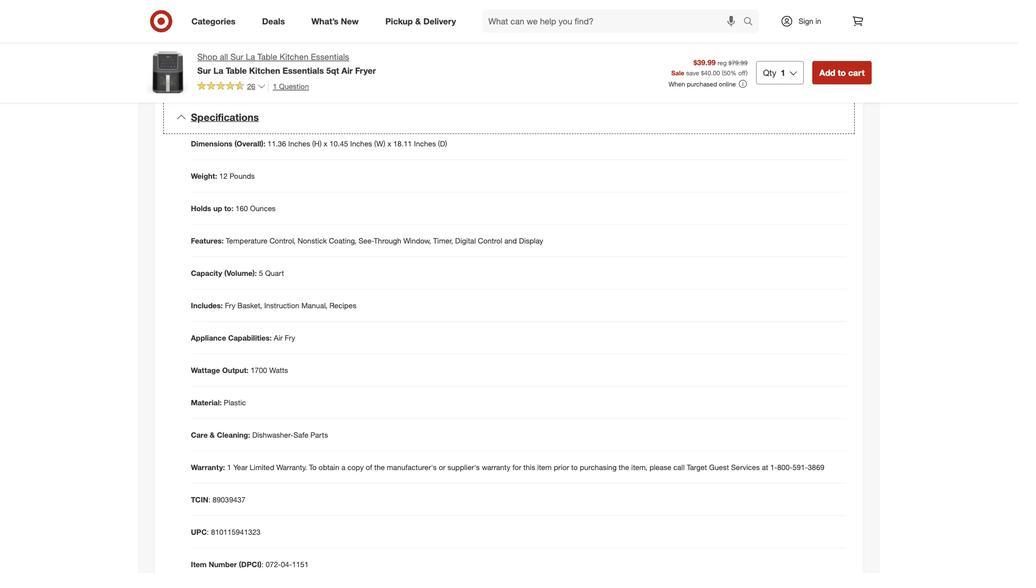 Task type: locate. For each thing, give the bounding box(es) containing it.
5qt
[[326, 65, 339, 76], [202, 66, 212, 75]]

1 horizontal spatial to
[[572, 462, 578, 472]]

0 horizontal spatial the
[[374, 462, 385, 472]]

2 horizontal spatial inches
[[414, 139, 436, 148]]

purchased
[[687, 80, 718, 88]]

to:
[[224, 204, 234, 213]]

capacity up 'includes:'
[[191, 268, 222, 278]]

off down front
[[236, 37, 245, 46]]

includes:
[[191, 301, 223, 310]]

to right the add
[[838, 67, 846, 78]]

1 horizontal spatial 1
[[273, 81, 277, 91]]

: left 072-
[[262, 560, 264, 569]]

1 vertical spatial :
[[207, 527, 209, 536]]

to inside "button"
[[838, 67, 846, 78]]

off inside $39.99 reg $79.99 sale save $ 40.00 ( 50 % off )
[[739, 69, 746, 77]]

control
[[478, 236, 503, 245]]

3 inches from the left
[[414, 139, 436, 148]]

holds
[[191, 204, 211, 213]]

safe
[[294, 430, 309, 439]]

supplier's
[[448, 462, 480, 472]]

10.45
[[330, 139, 348, 148]]

1 horizontal spatial inches
[[350, 139, 372, 148]]

1 vertical spatial fry
[[285, 333, 295, 342]]

pickup
[[386, 16, 413, 26]]

warranty:
[[191, 462, 225, 472]]

26 link
[[197, 80, 266, 93]]

1 left question
[[273, 81, 277, 91]]

2 vertical spatial to
[[572, 462, 578, 472]]

item
[[538, 462, 552, 472]]

& for care
[[210, 430, 215, 439]]

0 horizontal spatial 1
[[227, 462, 231, 472]]

5qt down shop at the left of the page
[[202, 66, 212, 75]]

2 horizontal spatial 1
[[781, 67, 786, 78]]

of
[[330, 22, 336, 31], [366, 462, 372, 472]]

2 vertical spatial 1
[[227, 462, 231, 472]]

appliance capabilities: air fry
[[191, 333, 295, 342]]

0 vertical spatial :
[[208, 495, 211, 504]]

capacity down all
[[215, 66, 244, 75]]

wattage
[[191, 365, 220, 375]]

categories link
[[183, 10, 249, 33]]

1 vertical spatial table
[[226, 65, 247, 76]]

up
[[213, 204, 222, 213]]

table up 26 link
[[226, 65, 247, 76]]

digital
[[455, 236, 476, 245]]

1
[[781, 67, 786, 78], [273, 81, 277, 91], [227, 462, 231, 472]]

1151
[[292, 560, 309, 569]]

1 for qty
[[781, 67, 786, 78]]

0 horizontal spatial inches
[[288, 139, 310, 148]]

(d)
[[438, 139, 447, 148]]

1 for warranty:
[[227, 462, 231, 472]]

0 horizontal spatial x
[[324, 139, 328, 148]]

810115941323
[[211, 527, 261, 536]]

(overall):
[[235, 139, 266, 148]]

0 vertical spatial sur
[[231, 52, 244, 62]]

1 vertical spatial 1
[[273, 81, 277, 91]]

to left check
[[268, 22, 274, 31]]

care
[[191, 430, 208, 439]]

manufacturer's
[[387, 462, 437, 472]]

weight: 12 pounds
[[191, 171, 255, 181]]

1 question link
[[268, 80, 309, 92]]

0 vertical spatial air
[[342, 65, 353, 76]]

temperature
[[226, 236, 268, 245]]

1 vertical spatial air
[[274, 333, 283, 342]]

: left 89039437 at the left of page
[[208, 495, 211, 504]]

0 horizontal spatial &
[[210, 430, 215, 439]]

inches left (d)
[[414, 139, 436, 148]]

material: plastic
[[191, 398, 246, 407]]

1 vertical spatial essentials
[[283, 65, 324, 76]]

& right pickup
[[415, 16, 421, 26]]

pounds
[[230, 171, 255, 181]]

qty
[[763, 67, 777, 78]]

1 horizontal spatial fry
[[285, 333, 295, 342]]

to
[[268, 22, 274, 31], [838, 67, 846, 78], [572, 462, 578, 472]]

26
[[247, 81, 255, 91]]

all
[[220, 52, 228, 62]]

1 horizontal spatial la
[[246, 52, 255, 62]]

1 horizontal spatial &
[[415, 16, 421, 26]]

ounces
[[250, 204, 276, 213]]

essentials up question
[[283, 65, 324, 76]]

watts
[[269, 365, 288, 375]]

0 vertical spatial 1
[[781, 67, 786, 78]]

0 vertical spatial &
[[415, 16, 421, 26]]

(volume):
[[224, 268, 257, 278]]

to
[[309, 462, 317, 472]]

shop all sur la table kitchen essentials sur la table kitchen essentials 5qt air fryer
[[197, 52, 376, 76]]

essentials
[[311, 52, 349, 62], [283, 65, 324, 76]]

air left fryer
[[342, 65, 353, 76]]

$79.99
[[729, 59, 748, 67]]

1 horizontal spatial 5qt
[[326, 65, 339, 76]]

1 vertical spatial sur
[[197, 65, 211, 76]]

(w)
[[374, 139, 386, 148]]

sur right all
[[231, 52, 244, 62]]

add to cart button
[[813, 61, 872, 84]]

fry left basket,
[[225, 301, 236, 310]]

features: temperature control, nonstick coating, see-through window, timer, digital control and display
[[191, 236, 544, 245]]

of left new at the left top of the page
[[330, 22, 336, 31]]

1 horizontal spatial the
[[619, 462, 630, 472]]

0 vertical spatial essentials
[[311, 52, 349, 62]]

x right (w)
[[388, 139, 392, 148]]

1 x from the left
[[324, 139, 328, 148]]

inches left (h)
[[288, 139, 310, 148]]

through
[[374, 236, 402, 245]]

kitchen up question
[[280, 52, 309, 62]]

0 horizontal spatial of
[[330, 22, 336, 31]]

What can we help you find? suggestions appear below search field
[[482, 10, 746, 33]]

x right (h)
[[324, 139, 328, 148]]

nonstick
[[298, 236, 327, 245]]

pickup & delivery link
[[377, 10, 470, 33]]

2 horizontal spatial to
[[838, 67, 846, 78]]

image of sur la table kitchen essentials 5qt air fryer image
[[146, 51, 189, 93]]

0 vertical spatial off
[[236, 37, 245, 46]]

5qt left fryer
[[326, 65, 339, 76]]

essentials down progress at the left
[[311, 52, 349, 62]]

1 horizontal spatial off
[[739, 69, 746, 77]]

the right copy
[[374, 462, 385, 472]]

0 horizontal spatial la
[[214, 65, 223, 76]]

1 horizontal spatial sur
[[231, 52, 244, 62]]

04-
[[281, 560, 292, 569]]

(
[[722, 69, 724, 77]]

& right care
[[210, 430, 215, 439]]

0 horizontal spatial off
[[236, 37, 245, 46]]

material:
[[191, 398, 222, 407]]

air right capabilities:
[[274, 333, 283, 342]]

kitchen up 26
[[249, 65, 280, 76]]

deals link
[[253, 10, 298, 33]]

0 vertical spatial table
[[258, 52, 277, 62]]

of right copy
[[366, 462, 372, 472]]

1 horizontal spatial air
[[342, 65, 353, 76]]

guest
[[710, 462, 729, 472]]

1 vertical spatial &
[[210, 430, 215, 439]]

what's new
[[312, 16, 359, 26]]

: left 810115941323
[[207, 527, 209, 536]]

at
[[762, 462, 769, 472]]

plastic
[[224, 398, 246, 407]]

save
[[687, 69, 700, 77]]

question
[[279, 81, 309, 91]]

1 horizontal spatial x
[[388, 139, 392, 148]]

display
[[519, 236, 544, 245]]

la down all
[[214, 65, 223, 76]]

dimensions (overall): 11.36 inches (h) x 10.45 inches (w) x 18.11 inches (d)
[[191, 139, 447, 148]]

inches left (w)
[[350, 139, 372, 148]]

reg
[[718, 59, 727, 67]]

18.11
[[394, 139, 412, 148]]

1 vertical spatial off
[[739, 69, 746, 77]]

specifications button
[[163, 100, 855, 134]]

off right %
[[739, 69, 746, 77]]

new
[[341, 16, 359, 26]]

please
[[650, 462, 672, 472]]

1 vertical spatial to
[[838, 67, 846, 78]]

purchasing
[[580, 462, 617, 472]]

)
[[746, 69, 748, 77]]

1 left year at left
[[227, 462, 231, 472]]

la right all
[[246, 52, 255, 62]]

sign in
[[799, 16, 822, 26]]

front
[[223, 22, 238, 31]]

1 inches from the left
[[288, 139, 310, 148]]

parts
[[311, 430, 328, 439]]

0 horizontal spatial to
[[268, 22, 274, 31]]

1 vertical spatial of
[[366, 462, 372, 472]]

&
[[415, 16, 421, 26], [210, 430, 215, 439]]

wattage output: 1700 watts
[[191, 365, 288, 375]]

sur down shop at the left of the page
[[197, 65, 211, 76]]

pickup & delivery
[[386, 16, 456, 26]]

window
[[240, 22, 266, 31]]

5qt capacity
[[202, 66, 244, 75]]

11.36
[[268, 139, 286, 148]]

0 horizontal spatial fry
[[225, 301, 236, 310]]

0 horizontal spatial 5qt
[[202, 66, 212, 75]]

1 vertical spatial capacity
[[191, 268, 222, 278]]

to right "prior"
[[572, 462, 578, 472]]

call
[[674, 462, 685, 472]]

2 inches from the left
[[350, 139, 372, 148]]

the left item,
[[619, 462, 630, 472]]

0 horizontal spatial table
[[226, 65, 247, 76]]

1 right qty
[[781, 67, 786, 78]]

fry down instruction
[[285, 333, 295, 342]]

table down window
[[258, 52, 277, 62]]

auto
[[202, 37, 217, 46]]



Task type: vqa. For each thing, say whether or not it's contained in the screenshot.
'hours' for Red/White
no



Task type: describe. For each thing, give the bounding box(es) containing it.
0 vertical spatial fry
[[225, 301, 236, 310]]

50
[[724, 69, 731, 77]]

5qt inside shop all sur la table kitchen essentials sur la table kitchen essentials 5qt air fryer
[[326, 65, 339, 76]]

number
[[209, 560, 237, 569]]

when
[[669, 80, 685, 88]]

control,
[[270, 236, 296, 245]]

tcin
[[191, 495, 208, 504]]

output:
[[222, 365, 249, 375]]

dimensions
[[191, 139, 233, 148]]

see-
[[359, 236, 374, 245]]

year
[[233, 462, 248, 472]]

0 vertical spatial capacity
[[215, 66, 244, 75]]

instruction
[[264, 301, 300, 310]]

160
[[236, 204, 248, 213]]

0 vertical spatial of
[[330, 22, 336, 31]]

check
[[276, 22, 296, 31]]

2 the from the left
[[619, 462, 630, 472]]

dishwasher-
[[252, 430, 294, 439]]

services
[[732, 462, 760, 472]]

1500w
[[202, 51, 225, 61]]

what's
[[312, 16, 339, 26]]

warranty
[[482, 462, 511, 472]]

1 horizontal spatial table
[[258, 52, 277, 62]]

large
[[202, 22, 220, 31]]

cart
[[849, 67, 865, 78]]

this
[[524, 462, 536, 472]]

capabilities:
[[228, 333, 272, 342]]

800-
[[778, 462, 793, 472]]

when purchased online
[[669, 80, 736, 88]]

& for pickup
[[415, 16, 421, 26]]

air inside shop all sur la table kitchen essentials sur la table kitchen essentials 5qt air fryer
[[342, 65, 353, 76]]

0 horizontal spatial air
[[274, 333, 283, 342]]

online
[[719, 80, 736, 88]]

: for upc
[[207, 527, 209, 536]]

0 vertical spatial kitchen
[[280, 52, 309, 62]]

search button
[[739, 10, 765, 35]]

: for tcin
[[208, 495, 211, 504]]

large front window to check progress of cooking
[[202, 22, 365, 31]]

qty 1
[[763, 67, 786, 78]]

591-
[[793, 462, 808, 472]]

care & cleaning: dishwasher-safe parts
[[191, 430, 328, 439]]

0 horizontal spatial sur
[[197, 65, 211, 76]]

specifications
[[191, 111, 259, 123]]

1 horizontal spatial of
[[366, 462, 372, 472]]

fryer
[[355, 65, 376, 76]]

5
[[259, 268, 263, 278]]

(dpci)
[[239, 560, 262, 569]]

%
[[731, 69, 737, 77]]

target
[[687, 462, 707, 472]]

in
[[816, 16, 822, 26]]

basket,
[[238, 301, 262, 310]]

a
[[342, 462, 346, 472]]

window,
[[404, 236, 431, 245]]

0 vertical spatial la
[[246, 52, 255, 62]]

2 x from the left
[[388, 139, 392, 148]]

1 the from the left
[[374, 462, 385, 472]]

features:
[[191, 236, 224, 245]]

89039437
[[213, 495, 246, 504]]

sign
[[799, 16, 814, 26]]

2 vertical spatial :
[[262, 560, 264, 569]]

item number (dpci) : 072-04-1151
[[191, 560, 309, 569]]

sale
[[672, 69, 685, 77]]

sign in link
[[772, 10, 838, 33]]

upc
[[191, 527, 207, 536]]

$
[[701, 69, 704, 77]]

holds up to: 160 ounces
[[191, 204, 276, 213]]

upc : 810115941323
[[191, 527, 261, 536]]

1700
[[251, 365, 267, 375]]

quart
[[265, 268, 284, 278]]

(h)
[[312, 139, 322, 148]]

cleaning:
[[217, 430, 250, 439]]

search
[[739, 17, 765, 27]]

1 vertical spatial la
[[214, 65, 223, 76]]

recipes
[[330, 301, 357, 310]]

072-
[[266, 560, 281, 569]]

0 vertical spatial to
[[268, 22, 274, 31]]

40.00
[[704, 69, 720, 77]]

1 question
[[273, 81, 309, 91]]

1 vertical spatial kitchen
[[249, 65, 280, 76]]

warranty: 1 year limited warranty. to obtain a copy of the manufacturer's or supplier's warranty for this item prior to purchasing the item, please call target guest services at 1-800-591-3869
[[191, 462, 825, 472]]

progress
[[298, 22, 328, 31]]

categories
[[192, 16, 236, 26]]



